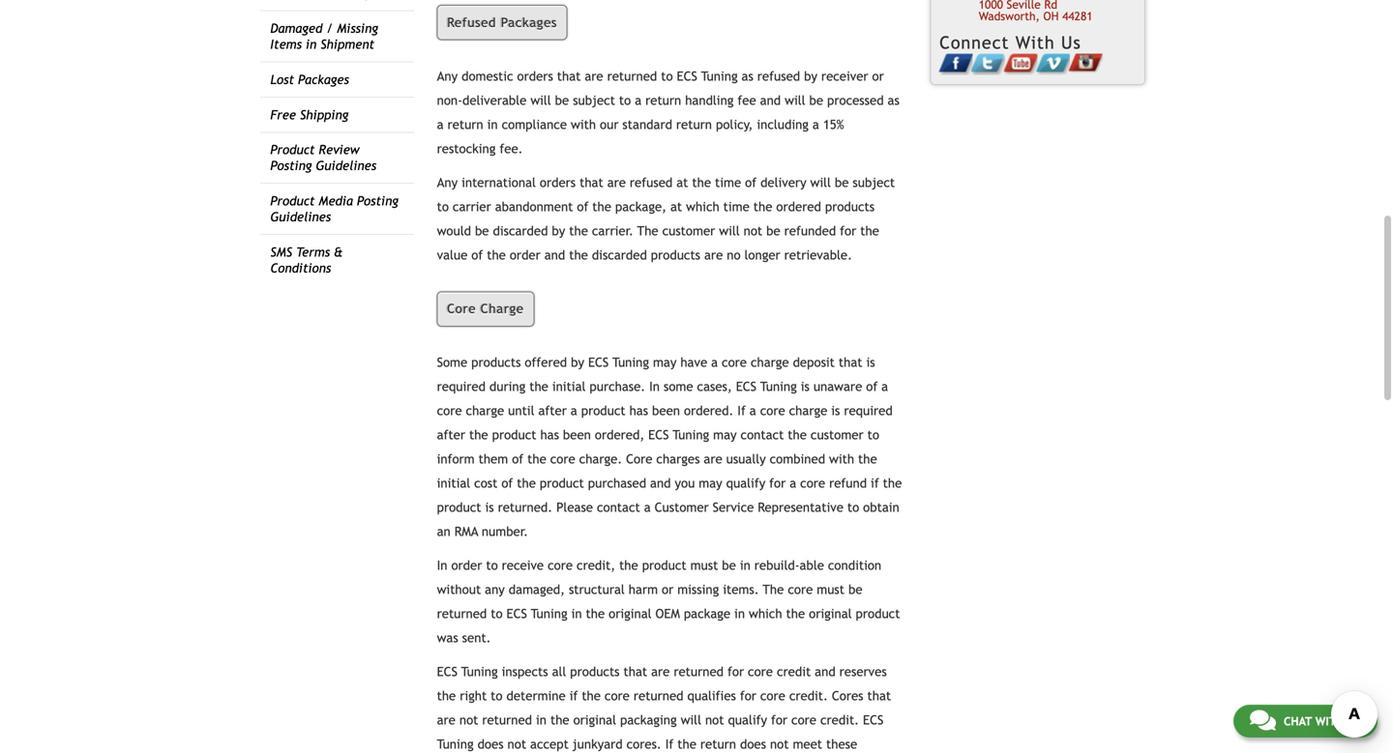 Task type: vqa. For each thing, say whether or not it's contained in the screenshot.
Take Survey 'button' at the left bottom of the page
no



Task type: describe. For each thing, give the bounding box(es) containing it.
core up "packaging"
[[605, 689, 630, 704]]

tuning down right
[[437, 737, 474, 752]]

returned.
[[498, 500, 553, 515]]

a left the customer
[[644, 500, 651, 515]]

for inside some products offered by ecs tuning may have a core charge deposit that is required during the initial purchase. in some cases, ecs tuning is unaware of a core charge until after a product has been ordered. if a core charge is required after the product has been ordered, ecs tuning may contact the customer to inform them of the core charge. core charges are usually combined with the initial cost of the product purchased and you may qualify for a core refund if the product is returned. please contact a customer service representative to obtain an rma number.
[[769, 476, 786, 491]]

1 horizontal spatial discarded
[[592, 248, 647, 263]]

a right until
[[571, 404, 577, 419]]

charge left deposit
[[751, 355, 789, 370]]

in down items.
[[734, 607, 745, 622]]

will up the compliance
[[530, 93, 551, 108]]

return down handling
[[676, 117, 712, 132]]

in order to receive core credit, the product must be in rebuild-able condition without any damaged, structural harm or missing items. the core must be returned to ecs tuning in the original oem package in which the original product was sent.
[[437, 558, 900, 646]]

0 vertical spatial after
[[538, 404, 567, 419]]

core up meet
[[791, 713, 817, 728]]

ecs right cases,
[[736, 379, 757, 394]]

was
[[437, 631, 458, 646]]

not left 'accept'
[[507, 737, 526, 752]]

ordered.
[[684, 404, 734, 419]]

orders for abandonment
[[540, 175, 576, 190]]

core down credit
[[760, 689, 785, 704]]

be up the 15%
[[809, 93, 823, 108]]

for down credit
[[771, 713, 788, 728]]

purchase.
[[590, 379, 645, 394]]

charge down unaware
[[789, 404, 827, 419]]

return up restocking
[[447, 117, 483, 132]]

in inside the any domestic orders that are returned to ecs tuning as refused by receiver or non-deliverable will be subject to a return handling fee and will be processed as a return in compliance with our standard return policy, including a 15% restocking fee.
[[487, 117, 498, 132]]

offered
[[525, 355, 567, 370]]

the down delivery
[[753, 199, 772, 214]]

ecs down cores
[[863, 713, 884, 728]]

tuning up the purchase. on the left of page
[[613, 355, 649, 370]]

the right cores.
[[677, 737, 697, 752]]

a down 'combined'
[[790, 476, 796, 491]]

during
[[489, 379, 526, 394]]

product up rma
[[437, 500, 481, 515]]

qualifies
[[687, 689, 736, 704]]

by inside the any international orders that are refused at the time of delivery will be subject to carrier abandonment of the package, at which time the ordered products would be discarded by the carrier. the customer will not be refunded for the value of the order and the discarded products are no longer retrievable.
[[552, 224, 565, 239]]

including
[[757, 117, 809, 132]]

subject inside the any domestic orders that are returned to ecs tuning as refused by receiver or non-deliverable will be subject to a return handling fee and will be processed as a return in compliance with our standard return policy, including a 15% restocking fee.
[[573, 93, 615, 108]]

all
[[552, 665, 566, 680]]

core up cases,
[[722, 355, 747, 370]]

combined
[[770, 452, 825, 467]]

charge.
[[579, 452, 622, 467]]

some
[[664, 379, 693, 394]]

items
[[270, 37, 302, 52]]

the left carrier. on the left of the page
[[569, 224, 588, 239]]

sms terms & conditions link
[[270, 245, 343, 276]]

a left the 15%
[[813, 117, 819, 132]]

without
[[437, 583, 481, 598]]

original down able
[[809, 607, 852, 622]]

our
[[600, 117, 619, 132]]

qualify inside the ecs tuning inspects all products that are returned for core credit and reserves the right to determine if the core returned qualifies for core credit. cores that are not returned in the original packaging will not qualify for core credit. ecs tuning does not accept junkyard cores. if the return does not meet th
[[728, 713, 767, 728]]

0 vertical spatial at
[[676, 175, 688, 190]]

product up please
[[540, 476, 584, 491]]

some
[[437, 355, 467, 370]]

1 vertical spatial after
[[437, 428, 465, 443]]

shipping
[[300, 107, 349, 122]]

product for product review posting guidelines
[[270, 142, 315, 157]]

condition
[[828, 558, 882, 573]]

lost packages link
[[270, 72, 349, 87]]

packaging
[[620, 713, 677, 728]]

in down structural
[[571, 607, 582, 622]]

representative
[[758, 500, 844, 515]]

for up "qualifies"
[[728, 665, 744, 680]]

be up the compliance
[[555, 93, 569, 108]]

missing
[[677, 583, 719, 598]]

restocking
[[437, 141, 496, 156]]

core down some
[[437, 404, 462, 419]]

core up representative
[[800, 476, 825, 491]]

damaged,
[[509, 583, 565, 598]]

the up the "them"
[[469, 428, 488, 443]]

1 vertical spatial has
[[540, 428, 559, 443]]

customer inside the any international orders that are refused at the time of delivery will be subject to carrier abandonment of the package, at which time the ordered products would be discarded by the carrier. the customer will not be refunded for the value of the order and the discarded products are no longer retrievable.
[[662, 224, 715, 239]]

with inside some products offered by ecs tuning may have a core charge deposit that is required during the initial purchase. in some cases, ecs tuning is unaware of a core charge until after a product has been ordered. if a core charge is required after the product has been ordered, ecs tuning may contact the customer to inform them of the core charge. core charges are usually combined with the initial cost of the product purchased and you may qualify for a core refund if the product is returned. please contact a customer service representative to obtain an rma number.
[[829, 452, 854, 467]]

harm
[[629, 583, 658, 598]]

ecs down was
[[437, 665, 458, 680]]

longer
[[744, 248, 780, 263]]

0 vertical spatial credit.
[[789, 689, 828, 704]]

cases,
[[697, 379, 732, 394]]

any for any domestic orders that are returned to ecs tuning as refused by receiver or non-deliverable will be subject to a return handling fee and will be processed as a return in compliance with our standard return policy, including a 15% restocking fee.
[[437, 69, 458, 84]]

that inside the any international orders that are refused at the time of delivery will be subject to carrier abandonment of the package, at which time the ordered products would be discarded by the carrier. the customer will not be refunded for the value of the order and the discarded products are no longer retrievable.
[[580, 175, 603, 190]]

0 vertical spatial been
[[652, 404, 680, 419]]

junkyard
[[573, 737, 623, 752]]

the up obtain
[[883, 476, 902, 491]]

0 vertical spatial may
[[653, 355, 677, 370]]

the up junkyard
[[582, 689, 601, 704]]

of right the 'cost'
[[501, 476, 513, 491]]

return up standard
[[645, 93, 681, 108]]

44281
[[1062, 9, 1093, 23]]

ecs tuning inspects all products that are returned for core credit and reserves the right to determine if the core returned qualifies for core credit. cores that are not returned in the original packaging will not qualify for core credit. ecs tuning does not accept junkyard cores. if the return does not meet th
[[437, 665, 897, 754]]

1 vertical spatial initial
[[437, 476, 470, 491]]

original for must
[[609, 607, 652, 622]]

a right unaware
[[882, 379, 888, 394]]

not inside the any international orders that are refused at the time of delivery will be subject to carrier abandonment of the package, at which time the ordered products would be discarded by the carrier. the customer will not be refunded for the value of the order and the discarded products are no longer retrievable.
[[744, 224, 763, 239]]

determine
[[506, 689, 566, 704]]

tuning inside the any domestic orders that are returned to ecs tuning as refused by receiver or non-deliverable will be subject to a return handling fee and will be processed as a return in compliance with our standard return policy, including a 15% restocking fee.
[[701, 69, 738, 84]]

the inside the any international orders that are refused at the time of delivery will be subject to carrier abandonment of the package, at which time the ordered products would be discarded by the carrier. the customer will not be refunded for the value of the order and the discarded products are no longer retrievable.
[[637, 224, 658, 239]]

ecs inside the any domestic orders that are returned to ecs tuning as refused by receiver or non-deliverable will be subject to a return handling fee and will be processed as a return in compliance with our standard return policy, including a 15% restocking fee.
[[677, 69, 697, 84]]

core left credit
[[748, 665, 773, 680]]

1 vertical spatial may
[[713, 428, 737, 443]]

the down offered
[[529, 379, 548, 394]]

any international orders that are refused at the time of delivery will be subject to carrier abandonment of the package, at which time the ordered products would be discarded by the carrier. the customer will not be refunded for the value of the order and the discarded products are no longer retrievable.
[[437, 175, 895, 263]]

inspects
[[502, 665, 548, 680]]

connect with us
[[940, 32, 1081, 53]]

products inside some products offered by ecs tuning may have a core charge deposit that is required during the initial purchase. in some cases, ecs tuning is unaware of a core charge until after a product has been ordered. if a core charge is required after the product has been ordered, ecs tuning may contact the customer to inform them of the core charge. core charges are usually combined with the initial cost of the product purchased and you may qualify for a core refund if the product is returned. please contact a customer service representative to obtain an rma number.
[[471, 355, 521, 370]]

the down structural
[[586, 607, 605, 622]]

posting for product review posting guidelines
[[270, 158, 312, 173]]

ecs inside in order to receive core credit, the product must be in rebuild-able condition without any damaged, structural harm or missing items. the core must be returned to ecs tuning in the original oem package in which the original product was sent.
[[507, 607, 527, 622]]

order inside the any international orders that are refused at the time of delivery will be subject to carrier abandonment of the package, at which time the ordered products would be discarded by the carrier. the customer will not be refunded for the value of the order and the discarded products are no longer retrievable.
[[510, 248, 541, 263]]

returned up "qualifies"
[[674, 665, 724, 680]]

by inside the any domestic orders that are returned to ecs tuning as refused by receiver or non-deliverable will be subject to a return handling fee and will be processed as a return in compliance with our standard return policy, including a 15% restocking fee.
[[804, 69, 817, 84]]

not down right
[[459, 713, 478, 728]]

number.
[[482, 525, 528, 540]]

0 horizontal spatial as
[[742, 69, 753, 84]]

any for any international orders that are refused at the time of delivery will be subject to carrier abandonment of the package, at which time the ordered products would be discarded by the carrier. the customer will not be refunded for the value of the order and the discarded products are no longer retrievable.
[[437, 175, 458, 190]]

order inside in order to receive core credit, the product must be in rebuild-able condition without any damaged, structural harm or missing items. the core must be returned to ecs tuning in the original oem package in which the original product was sent.
[[451, 558, 482, 573]]

in inside in order to receive core credit, the product must be in rebuild-able condition without any damaged, structural harm or missing items. the core must be returned to ecs tuning in the original oem package in which the original product was sent.
[[437, 558, 447, 573]]

free shipping link
[[270, 107, 349, 122]]

lost packages
[[270, 72, 349, 87]]

is down unaware
[[831, 404, 840, 419]]

0 horizontal spatial contact
[[597, 500, 640, 515]]

unaware
[[813, 379, 862, 394]]

0 vertical spatial must
[[690, 558, 718, 573]]

wadsworth, oh 44281
[[979, 9, 1093, 23]]

cores.
[[627, 737, 662, 752]]

not left meet
[[770, 737, 789, 752]]

in inside some products offered by ecs tuning may have a core charge deposit that is required during the initial purchase. in some cases, ecs tuning is unaware of a core charge until after a product has been ordered. if a core charge is required after the product has been ordered, ecs tuning may contact the customer to inform them of the core charge. core charges are usually combined with the initial cost of the product purchased and you may qualify for a core refund if the product is returned. please contact a customer service representative to obtain an rma number.
[[649, 379, 660, 394]]

0 horizontal spatial required
[[437, 379, 486, 394]]

with inside the any domestic orders that are returned to ecs tuning as refused by receiver or non-deliverable will be subject to a return handling fee and will be processed as a return in compliance with our standard return policy, including a 15% restocking fee.
[[571, 117, 596, 132]]

the down the any domestic orders that are returned to ecs tuning as refused by receiver or non-deliverable will be subject to a return handling fee and will be processed as a return in compliance with our standard return policy, including a 15% restocking fee.
[[692, 175, 711, 190]]

the up harm
[[619, 558, 638, 573]]

the up carrier. on the left of the page
[[592, 199, 611, 214]]

be up refunded
[[835, 175, 849, 190]]

be down condition
[[848, 583, 863, 598]]

retrievable.
[[784, 248, 852, 263]]

is down deposit
[[801, 379, 810, 394]]

oem
[[655, 607, 680, 622]]

abandonment
[[495, 199, 573, 214]]

core down able
[[788, 583, 813, 598]]

be up items.
[[722, 558, 736, 573]]

package
[[684, 607, 731, 622]]

that up "packaging"
[[624, 665, 647, 680]]

deposit
[[793, 355, 835, 370]]

will up no
[[719, 224, 740, 239]]

ordered,
[[595, 428, 645, 443]]

1 vertical spatial credit.
[[820, 713, 859, 728]]

returned down determine
[[482, 713, 532, 728]]

core up damaged,
[[548, 558, 573, 573]]

1 horizontal spatial initial
[[552, 379, 586, 394]]

them
[[479, 452, 508, 467]]

charge down during
[[466, 404, 504, 419]]

please
[[556, 500, 593, 515]]

of right value
[[471, 248, 483, 263]]

the up refund
[[858, 452, 877, 467]]

that inside the any domestic orders that are returned to ecs tuning as refused by receiver or non-deliverable will be subject to a return handling fee and will be processed as a return in compliance with our standard return policy, including a 15% restocking fee.
[[557, 69, 581, 84]]

us for chat with us
[[1347, 715, 1361, 729]]

refused inside the any domestic orders that are returned to ecs tuning as refused by receiver or non-deliverable will be subject to a return handling fee and will be processed as a return in compliance with our standard return policy, including a 15% restocking fee.
[[757, 69, 800, 84]]

tuning up right
[[461, 665, 498, 680]]

of left delivery
[[745, 175, 757, 190]]

ordered
[[776, 199, 821, 214]]

not down "qualifies"
[[705, 713, 724, 728]]

in inside the ecs tuning inspects all products that are returned for core credit and reserves the right to determine if the core returned qualifies for core credit. cores that are not returned in the original packaging will not qualify for core credit. ecs tuning does not accept junkyard cores. if the return does not meet th
[[536, 713, 547, 728]]

the down able
[[786, 607, 805, 622]]

product down condition
[[856, 607, 900, 622]]

for right "qualifies"
[[740, 689, 757, 704]]

conditions
[[270, 261, 331, 276]]

0 horizontal spatial discarded
[[493, 224, 548, 239]]

a down non- at left top
[[437, 117, 444, 132]]

returned inside in order to receive core credit, the product must be in rebuild-able condition without any damaged, structural harm or missing items. the core must be returned to ecs tuning in the original oem package in which the original product was sent.
[[437, 607, 487, 622]]

international
[[462, 175, 536, 190]]

return inside the ecs tuning inspects all products that are returned for core credit and reserves the right to determine if the core returned qualifies for core credit. cores that are not returned in the original packaging will not qualify for core credit. ecs tuning does not accept junkyard cores. if the return does not meet th
[[700, 737, 736, 752]]

you
[[675, 476, 695, 491]]

are down was
[[437, 713, 456, 728]]

1 horizontal spatial must
[[817, 583, 845, 598]]

a up standard
[[635, 93, 642, 108]]

tuning inside in order to receive core credit, the product must be in rebuild-able condition without any damaged, structural harm or missing items. the core must be returned to ecs tuning in the original oem package in which the original product was sent.
[[531, 607, 568, 622]]

compliance
[[502, 117, 567, 132]]

1 vertical spatial been
[[563, 428, 591, 443]]

ecs up charges
[[648, 428, 669, 443]]

products left no
[[651, 248, 700, 263]]

of right the abandonment
[[577, 199, 589, 214]]

/
[[326, 21, 333, 36]]

refunded
[[784, 224, 836, 239]]

wadsworth, oh 44281 link
[[979, 0, 1093, 23]]

customer
[[655, 500, 709, 515]]

returned up "packaging"
[[634, 689, 684, 704]]

sent.
[[462, 631, 491, 646]]

chat with us link
[[1233, 705, 1378, 738]]

charge
[[481, 301, 524, 316]]

media
[[319, 194, 353, 209]]

deliverable
[[462, 93, 527, 108]]

core inside some products offered by ecs tuning may have a core charge deposit that is required during the initial purchase. in some cases, ecs tuning is unaware of a core charge until after a product has been ordered. if a core charge is required after the product has been ordered, ecs tuning may contact the customer to inform them of the core charge. core charges are usually combined with the initial cost of the product purchased and you may qualify for a core refund if the product is returned. please contact a customer service representative to obtain an rma number.
[[626, 452, 653, 467]]

obtain
[[863, 500, 900, 515]]

the up returned.
[[517, 476, 536, 491]]

which inside the any international orders that are refused at the time of delivery will be subject to carrier abandonment of the package, at which time the ordered products would be discarded by the carrier. the customer will not be refunded for the value of the order and the discarded products are no longer retrievable.
[[686, 199, 720, 214]]

the left right
[[437, 689, 456, 704]]

core left charge.
[[550, 452, 575, 467]]

tuning up charges
[[673, 428, 709, 443]]



Task type: locate. For each thing, give the bounding box(es) containing it.
the down the abandonment
[[569, 248, 588, 263]]

0 vertical spatial in
[[649, 379, 660, 394]]

1 horizontal spatial subject
[[853, 175, 895, 190]]

0 horizontal spatial customer
[[662, 224, 715, 239]]

or up oem
[[662, 583, 674, 598]]

and inside some products offered by ecs tuning may have a core charge deposit that is required during the initial purchase. in some cases, ecs tuning is unaware of a core charge until after a product has been ordered. if a core charge is required after the product has been ordered, ecs tuning may contact the customer to inform them of the core charge. core charges are usually combined with the initial cost of the product purchased and you may qualify for a core refund if the product is returned. please contact a customer service representative to obtain an rma number.
[[650, 476, 671, 491]]

if inside the ecs tuning inspects all products that are returned for core credit and reserves the right to determine if the core returned qualifies for core credit. cores that are not returned in the original packaging will not qualify for core credit. ecs tuning does not accept junkyard cores. if the return does not meet th
[[570, 689, 578, 704]]

the right the "them"
[[527, 452, 546, 467]]

return
[[645, 93, 681, 108], [447, 117, 483, 132], [676, 117, 712, 132], [700, 737, 736, 752]]

0 horizontal spatial been
[[563, 428, 591, 443]]

&
[[334, 245, 343, 260]]

core up 'combined'
[[760, 404, 785, 419]]

for inside the any international orders that are refused at the time of delivery will be subject to carrier abandonment of the package, at which time the ordered products would be discarded by the carrier. the customer will not be refunded for the value of the order and the discarded products are no longer retrievable.
[[840, 224, 856, 239]]

carrier.
[[592, 224, 634, 239]]

1 horizontal spatial or
[[872, 69, 884, 84]]

receiver
[[821, 69, 868, 84]]

rma
[[454, 525, 478, 540]]

1 horizontal spatial been
[[652, 404, 680, 419]]

guidelines inside product review posting guidelines
[[316, 158, 376, 173]]

does
[[478, 737, 504, 752], [740, 737, 766, 752]]

1 horizontal spatial by
[[571, 355, 584, 370]]

of right the "them"
[[512, 452, 524, 467]]

a right have
[[711, 355, 718, 370]]

will up including
[[785, 93, 805, 108]]

posting inside product review posting guidelines
[[270, 158, 312, 173]]

order
[[510, 248, 541, 263], [451, 558, 482, 573]]

qualify inside some products offered by ecs tuning may have a core charge deposit that is required during the initial purchase. in some cases, ecs tuning is unaware of a core charge until after a product has been ordered. if a core charge is required after the product has been ordered, ecs tuning may contact the customer to inform them of the core charge. core charges are usually combined with the initial cost of the product purchased and you may qualify for a core refund if the product is returned. please contact a customer service representative to obtain an rma number.
[[726, 476, 765, 491]]

0 vertical spatial with
[[571, 117, 596, 132]]

that inside some products offered by ecs tuning may have a core charge deposit that is required during the initial purchase. in some cases, ecs tuning is unaware of a core charge until after a product has been ordered. if a core charge is required after the product has been ordered, ecs tuning may contact the customer to inform them of the core charge. core charges are usually combined with the initial cost of the product purchased and you may qualify for a core refund if the product is returned. please contact a customer service representative to obtain an rma number.
[[839, 355, 863, 370]]

1 horizontal spatial customer
[[811, 428, 864, 443]]

refund
[[829, 476, 867, 491]]

shipment
[[320, 37, 375, 52]]

and right credit
[[815, 665, 836, 680]]

standard
[[622, 117, 672, 132]]

0 vertical spatial which
[[686, 199, 720, 214]]

1 horizontal spatial as
[[888, 93, 900, 108]]

1 vertical spatial qualify
[[728, 713, 767, 728]]

must down able
[[817, 583, 845, 598]]

0 horizontal spatial posting
[[270, 158, 312, 173]]

posting for product media posting guidelines
[[357, 194, 399, 209]]

2 product from the top
[[270, 194, 315, 209]]

delivery
[[760, 175, 806, 190]]

review
[[319, 142, 360, 157]]

does down right
[[478, 737, 504, 752]]

if right determine
[[570, 689, 578, 704]]

products right the all
[[570, 665, 620, 680]]

guidelines for review
[[316, 158, 376, 173]]

1 vertical spatial packages
[[298, 72, 349, 87]]

receive
[[502, 558, 544, 573]]

orders inside the any domestic orders that are returned to ecs tuning as refused by receiver or non-deliverable will be subject to a return handling fee and will be processed as a return in compliance with our standard return policy, including a 15% restocking fee.
[[517, 69, 553, 84]]

with left our
[[571, 117, 596, 132]]

1 horizontal spatial in
[[649, 379, 660, 394]]

1 vertical spatial refused
[[630, 175, 673, 190]]

1 vertical spatial if
[[665, 737, 674, 752]]

be up longer
[[766, 224, 780, 239]]

by inside some products offered by ecs tuning may have a core charge deposit that is required during the initial purchase. in some cases, ecs tuning is unaware of a core charge until after a product has been ordered. if a core charge is required after the product has been ordered, ecs tuning may contact the customer to inform them of the core charge. core charges are usually combined with the initial cost of the product purchased and you may qualify for a core refund if the product is returned. please contact a customer service representative to obtain an rma number.
[[571, 355, 584, 370]]

purchased
[[588, 476, 646, 491]]

by
[[804, 69, 817, 84], [552, 224, 565, 239], [571, 355, 584, 370]]

0 vertical spatial subject
[[573, 93, 615, 108]]

0 vertical spatial guidelines
[[316, 158, 376, 173]]

is
[[866, 355, 875, 370], [801, 379, 810, 394], [831, 404, 840, 419], [485, 500, 494, 515]]

original for for
[[573, 713, 616, 728]]

1 vertical spatial contact
[[597, 500, 640, 515]]

core charge
[[447, 301, 524, 316]]

1 horizontal spatial if
[[737, 404, 746, 419]]

carrier
[[453, 199, 491, 214]]

product review posting guidelines
[[270, 142, 376, 173]]

if inside some products offered by ecs tuning may have a core charge deposit that is required during the initial purchase. in some cases, ecs tuning is unaware of a core charge until after a product has been ordered. if a core charge is required after the product has been ordered, ecs tuning may contact the customer to inform them of the core charge. core charges are usually combined with the initial cost of the product purchased and you may qualify for a core refund if the product is returned. please contact a customer service representative to obtain an rma number.
[[737, 404, 746, 419]]

the inside in order to receive core credit, the product must be in rebuild-able condition without any damaged, structural harm or missing items. the core must be returned to ecs tuning in the original oem package in which the original product was sent.
[[763, 583, 784, 598]]

original
[[609, 607, 652, 622], [809, 607, 852, 622], [573, 713, 616, 728]]

0 vertical spatial if
[[737, 404, 746, 419]]

product for product media posting guidelines
[[270, 194, 315, 209]]

the down rebuild-
[[763, 583, 784, 598]]

posting down free
[[270, 158, 312, 173]]

0 vertical spatial us
[[1061, 32, 1081, 53]]

be down carrier
[[475, 224, 489, 239]]

and inside the ecs tuning inspects all products that are returned for core credit and reserves the right to determine if the core returned qualifies for core credit. cores that are not returned in the original packaging will not qualify for core credit. ecs tuning does not accept junkyard cores. if the return does not meet th
[[815, 665, 836, 680]]

chat with us
[[1284, 715, 1361, 729]]

return down "qualifies"
[[700, 737, 736, 752]]

packages for refused packages
[[501, 15, 557, 30]]

2 vertical spatial by
[[571, 355, 584, 370]]

0 horizontal spatial or
[[662, 583, 674, 598]]

0 vertical spatial contact
[[741, 428, 784, 443]]

subject inside the any international orders that are refused at the time of delivery will be subject to carrier abandonment of the package, at which time the ordered products would be discarded by the carrier. the customer will not be refunded for the value of the order and the discarded products are no longer retrievable.
[[853, 175, 895, 190]]

refused up package,
[[630, 175, 673, 190]]

1 vertical spatial subject
[[853, 175, 895, 190]]

discarded down the abandonment
[[493, 224, 548, 239]]

0 vertical spatial time
[[715, 175, 741, 190]]

1 vertical spatial core
[[626, 452, 653, 467]]

been up charge.
[[563, 428, 591, 443]]

2 vertical spatial may
[[699, 476, 722, 491]]

0 vertical spatial initial
[[552, 379, 586, 394]]

to inside the any international orders that are refused at the time of delivery will be subject to carrier abandonment of the package, at which time the ordered products would be discarded by the carrier. the customer will not be refunded for the value of the order and the discarded products are no longer retrievable.
[[437, 199, 449, 214]]

qualify down "qualifies"
[[728, 713, 767, 728]]

1 vertical spatial if
[[570, 689, 578, 704]]

1 vertical spatial or
[[662, 583, 674, 598]]

order up without on the bottom of the page
[[451, 558, 482, 573]]

customer inside some products offered by ecs tuning may have a core charge deposit that is required during the initial purchase. in some cases, ecs tuning is unaware of a core charge until after a product has been ordered. if a core charge is required after the product has been ordered, ecs tuning may contact the customer to inform them of the core charge. core charges are usually combined with the initial cost of the product purchased and you may qualify for a core refund if the product is returned. please contact a customer service representative to obtain an rma number.
[[811, 428, 864, 443]]

1 vertical spatial at
[[670, 199, 682, 214]]

policy,
[[716, 117, 753, 132]]

any
[[485, 583, 505, 598]]

0 horizontal spatial the
[[637, 224, 658, 239]]

2 horizontal spatial with
[[1315, 715, 1344, 729]]

any up carrier
[[437, 175, 458, 190]]

must up missing
[[690, 558, 718, 573]]

ecs up handling
[[677, 69, 697, 84]]

in down determine
[[536, 713, 547, 728]]

will inside the ecs tuning inspects all products that are returned for core credit and reserves the right to determine if the core returned qualifies for core credit. cores that are not returned in the original packaging will not qualify for core credit. ecs tuning does not accept junkyard cores. if the return does not meet th
[[681, 713, 701, 728]]

any domestic orders that are returned to ecs tuning as refused by receiver or non-deliverable will be subject to a return handling fee and will be processed as a return in compliance with our standard return policy, including a 15% restocking fee.
[[437, 69, 900, 156]]

0 horizontal spatial us
[[1061, 32, 1081, 53]]

lost
[[270, 72, 294, 87]]

0 horizontal spatial core
[[447, 301, 476, 316]]

time left delivery
[[715, 175, 741, 190]]

by right offered
[[571, 355, 584, 370]]

1 vertical spatial the
[[763, 583, 784, 598]]

credit
[[777, 665, 811, 680]]

which right package,
[[686, 199, 720, 214]]

at right package,
[[670, 199, 682, 214]]

1 horizontal spatial packages
[[501, 15, 557, 30]]

1 vertical spatial by
[[552, 224, 565, 239]]

customer up 'combined'
[[811, 428, 864, 443]]

1 vertical spatial order
[[451, 558, 482, 573]]

0 horizontal spatial does
[[478, 737, 504, 752]]

1 horizontal spatial which
[[749, 607, 782, 622]]

contact
[[741, 428, 784, 443], [597, 500, 640, 515]]

packages right refused
[[501, 15, 557, 30]]

0 vertical spatial or
[[872, 69, 884, 84]]

1 does from the left
[[478, 737, 504, 752]]

is down the 'cost'
[[485, 500, 494, 515]]

1 vertical spatial orders
[[540, 175, 576, 190]]

0 vertical spatial packages
[[501, 15, 557, 30]]

product up harm
[[642, 558, 687, 573]]

damaged / missing items in shipment
[[270, 21, 378, 52]]

damaged / missing items in shipment link
[[270, 21, 378, 52]]

0 vertical spatial the
[[637, 224, 658, 239]]

1 vertical spatial as
[[888, 93, 900, 108]]

accept
[[530, 737, 569, 752]]

service
[[713, 500, 754, 515]]

0 horizontal spatial packages
[[298, 72, 349, 87]]

0 horizontal spatial must
[[690, 558, 718, 573]]

subject up our
[[573, 93, 615, 108]]

refused up including
[[757, 69, 800, 84]]

if up obtain
[[871, 476, 879, 491]]

are left no
[[704, 248, 723, 263]]

are inside some products offered by ecs tuning may have a core charge deposit that is required during the initial purchase. in some cases, ecs tuning is unaware of a core charge until after a product has been ordered. if a core charge is required after the product has been ordered, ecs tuning may contact the customer to inform them of the core charge. core charges are usually combined with the initial cost of the product purchased and you may qualify for a core refund if the product is returned. please contact a customer service representative to obtain an rma number.
[[704, 452, 722, 467]]

0 horizontal spatial has
[[540, 428, 559, 443]]

2 vertical spatial with
[[1315, 715, 1344, 729]]

0 vertical spatial product
[[270, 142, 315, 157]]

product inside product review posting guidelines
[[270, 142, 315, 157]]

required
[[437, 379, 486, 394], [844, 404, 893, 419]]

as up the fee
[[742, 69, 753, 84]]

returned up standard
[[607, 69, 657, 84]]

would
[[437, 224, 471, 239]]

refused inside the any international orders that are refused at the time of delivery will be subject to carrier abandonment of the package, at which time the ordered products would be discarded by the carrier. the customer will not be refunded for the value of the order and the discarded products are no longer retrievable.
[[630, 175, 673, 190]]

0 vertical spatial customer
[[662, 224, 715, 239]]

been
[[652, 404, 680, 419], [563, 428, 591, 443]]

have
[[680, 355, 707, 370]]

0 horizontal spatial refused
[[630, 175, 673, 190]]

ecs down damaged,
[[507, 607, 527, 622]]

orders
[[517, 69, 553, 84], [540, 175, 576, 190]]

and inside the any domestic orders that are returned to ecs tuning as refused by receiver or non-deliverable will be subject to a return handling fee and will be processed as a return in compliance with our standard return policy, including a 15% restocking fee.
[[760, 93, 781, 108]]

and
[[760, 93, 781, 108], [544, 248, 565, 263], [650, 476, 671, 491], [815, 665, 836, 680]]

0 horizontal spatial initial
[[437, 476, 470, 491]]

product inside product media posting guidelines
[[270, 194, 315, 209]]

15%
[[823, 117, 844, 132]]

0 horizontal spatial with
[[571, 117, 596, 132]]

returned down without on the bottom of the page
[[437, 607, 487, 622]]

for down 'combined'
[[769, 476, 786, 491]]

0 vertical spatial by
[[804, 69, 817, 84]]

orders inside the any international orders that are refused at the time of delivery will be subject to carrier abandonment of the package, at which time the ordered products would be discarded by the carrier. the customer will not be refunded for the value of the order and the discarded products are no longer retrievable.
[[540, 175, 576, 190]]

rebuild-
[[754, 558, 800, 573]]

orders up the abandonment
[[540, 175, 576, 190]]

that down "reserves"
[[867, 689, 891, 704]]

credit. down credit
[[789, 689, 828, 704]]

0 vertical spatial core
[[447, 301, 476, 316]]

any inside the any international orders that are refused at the time of delivery will be subject to carrier abandonment of the package, at which time the ordered products would be discarded by the carrier. the customer will not be refunded for the value of the order and the discarded products are no longer retrievable.
[[437, 175, 458, 190]]

may
[[653, 355, 677, 370], [713, 428, 737, 443], [699, 476, 722, 491]]

are up "packaging"
[[651, 665, 670, 680]]

required down unaware
[[844, 404, 893, 419]]

may down the 'ordered.'
[[713, 428, 737, 443]]

product media posting guidelines link
[[270, 194, 399, 225]]

usually
[[726, 452, 766, 467]]

core left charge at the left
[[447, 301, 476, 316]]

1 horizontal spatial required
[[844, 404, 893, 419]]

which inside in order to receive core credit, the product must be in rebuild-able condition without any damaged, structural harm or missing items. the core must be returned to ecs tuning in the original oem package in which the original product was sent.
[[749, 607, 782, 622]]

initial
[[552, 379, 586, 394], [437, 476, 470, 491]]

0 horizontal spatial after
[[437, 428, 465, 443]]

or inside in order to receive core credit, the product must be in rebuild-able condition without any damaged, structural harm or missing items. the core must be returned to ecs tuning in the original oem package in which the original product was sent.
[[662, 583, 674, 598]]

1 horizontal spatial has
[[629, 404, 648, 419]]

guidelines for media
[[270, 210, 331, 225]]

for
[[840, 224, 856, 239], [769, 476, 786, 491], [728, 665, 744, 680], [740, 689, 757, 704], [771, 713, 788, 728]]

and down the abandonment
[[544, 248, 565, 263]]

1 vertical spatial product
[[270, 194, 315, 209]]

1 any from the top
[[437, 69, 458, 84]]

value
[[437, 248, 468, 263]]

connect
[[940, 32, 1010, 53]]

chat
[[1284, 715, 1312, 729]]

product
[[270, 142, 315, 157], [270, 194, 315, 209]]

0 vertical spatial qualify
[[726, 476, 765, 491]]

structural
[[569, 583, 625, 598]]

qualify
[[726, 476, 765, 491], [728, 713, 767, 728]]

any inside the any domestic orders that are returned to ecs tuning as refused by receiver or non-deliverable will be subject to a return handling fee and will be processed as a return in compliance with our standard return policy, including a 15% restocking fee.
[[437, 69, 458, 84]]

posting inside product media posting guidelines
[[357, 194, 399, 209]]

until
[[508, 404, 535, 419]]

2 does from the left
[[740, 737, 766, 752]]

1 vertical spatial customer
[[811, 428, 864, 443]]

as
[[742, 69, 753, 84], [888, 93, 900, 108]]

are up package,
[[607, 175, 626, 190]]

guidelines inside product media posting guidelines
[[270, 210, 331, 225]]

in up items.
[[740, 558, 751, 573]]

1 horizontal spatial order
[[510, 248, 541, 263]]

products inside the ecs tuning inspects all products that are returned for core credit and reserves the right to determine if the core returned qualifies for core credit. cores that are not returned in the original packaging will not qualify for core credit. ecs tuning does not accept junkyard cores. if the return does not meet th
[[570, 665, 620, 680]]

0 vertical spatial refused
[[757, 69, 800, 84]]

if inside some products offered by ecs tuning may have a core charge deposit that is required during the initial purchase. in some cases, ecs tuning is unaware of a core charge until after a product has been ordered. if a core charge is required after the product has been ordered, ecs tuning may contact the customer to inform them of the core charge. core charges are usually combined with the initial cost of the product purchased and you may qualify for a core refund if the product is returned. please contact a customer service representative to obtain an rma number.
[[871, 476, 879, 491]]

products
[[825, 199, 875, 214], [651, 248, 700, 263], [471, 355, 521, 370], [570, 665, 620, 680]]

in inside 'damaged / missing items in shipment'
[[306, 37, 317, 52]]

comments image
[[1250, 709, 1276, 732]]

2 any from the top
[[437, 175, 458, 190]]

1 horizontal spatial refused
[[757, 69, 800, 84]]

1 vertical spatial any
[[437, 175, 458, 190]]

are inside the any domestic orders that are returned to ecs tuning as refused by receiver or non-deliverable will be subject to a return handling fee and will be processed as a return in compliance with our standard return policy, including a 15% restocking fee.
[[585, 69, 603, 84]]

1 horizontal spatial posting
[[357, 194, 399, 209]]

of right unaware
[[866, 379, 878, 394]]

processed
[[827, 93, 884, 108]]

any up non- at left top
[[437, 69, 458, 84]]

0 vertical spatial order
[[510, 248, 541, 263]]

charges
[[656, 452, 700, 467]]

required down some
[[437, 379, 486, 394]]

1 vertical spatial us
[[1347, 715, 1361, 729]]

us for connect with us
[[1061, 32, 1081, 53]]

posting
[[270, 158, 312, 173], [357, 194, 399, 209]]

0 vertical spatial has
[[629, 404, 648, 419]]

1 vertical spatial required
[[844, 404, 893, 419]]

reserves
[[839, 665, 887, 680]]

not
[[744, 224, 763, 239], [459, 713, 478, 728], [705, 713, 724, 728], [507, 737, 526, 752], [770, 737, 789, 752]]

the up 'accept'
[[550, 713, 569, 728]]

of
[[745, 175, 757, 190], [577, 199, 589, 214], [471, 248, 483, 263], [866, 379, 878, 394], [512, 452, 524, 467], [501, 476, 513, 491]]

refused packages
[[447, 15, 557, 30]]

orders for will
[[517, 69, 553, 84]]

1 vertical spatial with
[[829, 452, 854, 467]]

right
[[460, 689, 487, 704]]

fee
[[738, 93, 756, 108]]

will up ordered
[[810, 175, 831, 190]]

that up the compliance
[[557, 69, 581, 84]]

products up during
[[471, 355, 521, 370]]

or
[[872, 69, 884, 84], [662, 583, 674, 598]]

0 horizontal spatial which
[[686, 199, 720, 214]]

1 horizontal spatial the
[[763, 583, 784, 598]]

if inside the ecs tuning inspects all products that are returned for core credit and reserves the right to determine if the core returned qualifies for core credit. cores that are not returned in the original packaging will not qualify for core credit. ecs tuning does not accept junkyard cores. if the return does not meet th
[[665, 737, 674, 752]]

original inside the ecs tuning inspects all products that are returned for core credit and reserves the right to determine if the core returned qualifies for core credit. cores that are not returned in the original packaging will not qualify for core credit. ecs tuning does not accept junkyard cores. if the return does not meet th
[[573, 713, 616, 728]]

wadsworth,
[[979, 9, 1040, 23]]

packages up shipping
[[298, 72, 349, 87]]

original up junkyard
[[573, 713, 616, 728]]

0 vertical spatial any
[[437, 69, 458, 84]]

no
[[727, 248, 741, 263]]

0 vertical spatial posting
[[270, 158, 312, 173]]

terms
[[296, 245, 330, 260]]

product media posting guidelines
[[270, 194, 399, 225]]

to inside the ecs tuning inspects all products that are returned for core credit and reserves the right to determine if the core returned qualifies for core credit. cores that are not returned in the original packaging will not qualify for core credit. ecs tuning does not accept junkyard cores. if the return does not meet th
[[491, 689, 503, 704]]

ecs up the purchase. on the left of page
[[588, 355, 609, 370]]

1 vertical spatial which
[[749, 607, 782, 622]]

the right value
[[487, 248, 506, 263]]

1 product from the top
[[270, 142, 315, 157]]

missing
[[337, 21, 378, 36]]

and inside the any international orders that are refused at the time of delivery will be subject to carrier abandonment of the package, at which time the ordered products would be discarded by the carrier. the customer will not be refunded for the value of the order and the discarded products are no longer retrievable.
[[544, 248, 565, 263]]

is right deposit
[[866, 355, 875, 370]]

after right until
[[538, 404, 567, 419]]

time up no
[[723, 199, 750, 214]]

non-
[[437, 93, 462, 108]]

the up 'combined'
[[788, 428, 807, 443]]

as right "processed" on the top
[[888, 93, 900, 108]]

1 horizontal spatial us
[[1347, 715, 1361, 729]]

that up unaware
[[839, 355, 863, 370]]

cost
[[474, 476, 498, 491]]

with
[[1016, 32, 1055, 53]]

1 vertical spatial time
[[723, 199, 750, 214]]

0 horizontal spatial order
[[451, 558, 482, 573]]

some products offered by ecs tuning may have a core charge deposit that is required during the initial purchase. in some cases, ecs tuning is unaware of a core charge until after a product has been ordered. if a core charge is required after the product has been ordered, ecs tuning may contact the customer to inform them of the core charge. core charges are usually combined with the initial cost of the product purchased and you may qualify for a core refund if the product is returned. please contact a customer service representative to obtain an rma number.
[[437, 355, 902, 540]]

tuning down deposit
[[760, 379, 797, 394]]

0 vertical spatial discarded
[[493, 224, 548, 239]]

returned inside the any domestic orders that are returned to ecs tuning as refused by receiver or non-deliverable will be subject to a return handling fee and will be processed as a return in compliance with our standard return policy, including a 15% restocking fee.
[[607, 69, 657, 84]]

fee.
[[500, 141, 523, 156]]

1 horizontal spatial with
[[829, 452, 854, 467]]

free
[[270, 107, 296, 122]]

1 horizontal spatial core
[[626, 452, 653, 467]]

or inside the any domestic orders that are returned to ecs tuning as refused by receiver or non-deliverable will be subject to a return handling fee and will be processed as a return in compliance with our standard return policy, including a 15% restocking fee.
[[872, 69, 884, 84]]

product down the purchase. on the left of page
[[581, 404, 626, 419]]

0 horizontal spatial in
[[437, 558, 447, 573]]

with
[[571, 117, 596, 132], [829, 452, 854, 467], [1315, 715, 1344, 729]]

the right refunded
[[860, 224, 879, 239]]

packages for lost packages
[[298, 72, 349, 87]]

cores
[[832, 689, 863, 704]]



